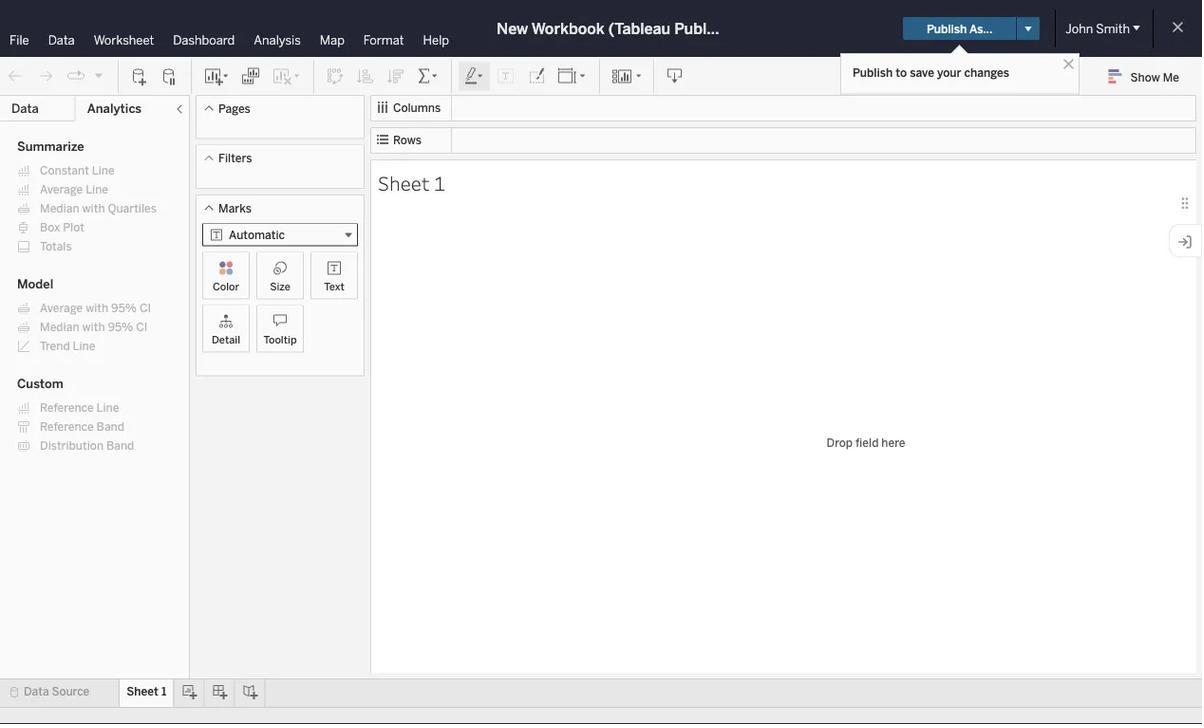 Task type: describe. For each thing, give the bounding box(es) containing it.
average with 95% ci
[[40, 302, 151, 315]]

john smith
[[1066, 21, 1131, 36]]

(tableau
[[609, 19, 671, 38]]

95% for median with 95% ci
[[108, 321, 133, 334]]

publish as...
[[927, 22, 993, 35]]

detail
[[212, 333, 240, 346]]

fit image
[[558, 67, 588, 86]]

highlight image
[[464, 67, 486, 86]]

me
[[1164, 70, 1180, 84]]

filters
[[219, 152, 252, 165]]

box
[[40, 221, 60, 235]]

as...
[[970, 22, 993, 35]]

dashboard
[[173, 32, 235, 48]]

duplicate image
[[241, 67, 260, 86]]

format workbook image
[[527, 67, 546, 86]]

data source
[[24, 686, 90, 699]]

john
[[1066, 21, 1094, 36]]

show me button
[[1101, 62, 1197, 91]]

analytics
[[87, 101, 142, 116]]

source
[[52, 686, 90, 699]]

pause auto updates image
[[161, 67, 180, 86]]

publish to save your changes
[[853, 66, 1010, 79]]

undo image
[[6, 67, 25, 86]]

sort descending image
[[387, 67, 406, 86]]

band for reference band
[[97, 420, 124, 434]]

new workbook (tableau public)
[[497, 19, 725, 38]]

tooltip
[[264, 333, 297, 346]]

help
[[423, 32, 449, 48]]

close image
[[1060, 55, 1078, 73]]

1 vertical spatial data
[[11, 101, 39, 116]]

95% for average with 95% ci
[[111, 302, 137, 315]]

file
[[10, 32, 29, 48]]

collapse image
[[174, 104, 185, 115]]

show labels image
[[497, 67, 516, 86]]

public)
[[675, 19, 725, 38]]

1 vertical spatial sheet 1
[[127, 686, 167, 699]]

model
[[17, 277, 53, 292]]

line for reference line
[[97, 401, 119, 415]]

custom
[[17, 377, 63, 392]]

reference band
[[40, 420, 124, 434]]

save
[[911, 66, 935, 79]]

trend
[[40, 340, 70, 353]]

clear sheet image
[[272, 67, 302, 86]]

swap rows and columns image
[[326, 67, 345, 86]]

field
[[856, 436, 879, 450]]

sort ascending image
[[356, 67, 375, 86]]

distribution band
[[40, 439, 134, 453]]

text
[[324, 280, 345, 293]]

totals image
[[417, 67, 440, 86]]

publish as... button
[[904, 17, 1017, 40]]

line for constant line
[[92, 164, 115, 178]]

show me
[[1131, 70, 1180, 84]]

download image
[[666, 67, 685, 86]]

to
[[896, 66, 908, 79]]

new
[[497, 19, 529, 38]]

workbook
[[532, 19, 605, 38]]

marks
[[219, 201, 252, 215]]

0 horizontal spatial sheet
[[127, 686, 159, 699]]

with for median with quartiles
[[82, 202, 105, 216]]

show
[[1131, 70, 1161, 84]]



Task type: locate. For each thing, give the bounding box(es) containing it.
1 vertical spatial ci
[[136, 321, 148, 334]]

average down the constant on the top of page
[[40, 183, 83, 197]]

distribution
[[40, 439, 104, 453]]

data
[[48, 32, 75, 48], [11, 101, 39, 116], [24, 686, 49, 699]]

data up replay animation icon
[[48, 32, 75, 48]]

with down average line
[[82, 202, 105, 216]]

0 vertical spatial 95%
[[111, 302, 137, 315]]

reference for reference band
[[40, 420, 94, 434]]

publish inside button
[[927, 22, 967, 35]]

ci
[[140, 302, 151, 315], [136, 321, 148, 334]]

smith
[[1097, 21, 1131, 36]]

band down reference band
[[106, 439, 134, 453]]

0 vertical spatial reference
[[40, 401, 94, 415]]

0 vertical spatial publish
[[927, 22, 967, 35]]

0 vertical spatial with
[[82, 202, 105, 216]]

median for median with quartiles
[[40, 202, 79, 216]]

ci up "median with 95% ci"
[[140, 302, 151, 315]]

pages
[[219, 102, 251, 115]]

1 vertical spatial average
[[40, 302, 83, 315]]

reference line
[[40, 401, 119, 415]]

1 horizontal spatial sheet 1
[[378, 170, 446, 196]]

average
[[40, 183, 83, 197], [40, 302, 83, 315]]

trend line
[[40, 340, 95, 353]]

ci for average with 95% ci
[[140, 302, 151, 315]]

line up the median with quartiles
[[86, 183, 108, 197]]

0 vertical spatial 1
[[434, 170, 446, 196]]

0 vertical spatial median
[[40, 202, 79, 216]]

with down the average with 95% ci
[[82, 321, 105, 334]]

0 horizontal spatial 1
[[161, 686, 167, 699]]

0 vertical spatial average
[[40, 183, 83, 197]]

band for distribution band
[[106, 439, 134, 453]]

show/hide cards image
[[612, 67, 642, 86]]

band
[[97, 420, 124, 434], [106, 439, 134, 453]]

0 vertical spatial sheet
[[378, 170, 430, 196]]

average for average line
[[40, 183, 83, 197]]

0 vertical spatial band
[[97, 420, 124, 434]]

95% up "median with 95% ci"
[[111, 302, 137, 315]]

1 horizontal spatial sheet
[[378, 170, 430, 196]]

line for average line
[[86, 183, 108, 197]]

1 vertical spatial band
[[106, 439, 134, 453]]

1 horizontal spatial 1
[[434, 170, 446, 196]]

band up distribution band
[[97, 420, 124, 434]]

your
[[938, 66, 962, 79]]

publish
[[927, 22, 967, 35], [853, 66, 893, 79]]

0 horizontal spatial publish
[[853, 66, 893, 79]]

median for median with 95% ci
[[40, 321, 79, 334]]

sheet down rows
[[378, 170, 430, 196]]

median up trend on the top left of page
[[40, 321, 79, 334]]

1 median from the top
[[40, 202, 79, 216]]

1 vertical spatial sheet
[[127, 686, 159, 699]]

median up box plot
[[40, 202, 79, 216]]

replay animation image
[[93, 70, 105, 81]]

median
[[40, 202, 79, 216], [40, 321, 79, 334]]

plot
[[63, 221, 85, 235]]

2 median from the top
[[40, 321, 79, 334]]

quartiles
[[108, 202, 157, 216]]

reference up reference band
[[40, 401, 94, 415]]

replay animation image
[[67, 67, 86, 86]]

1 vertical spatial reference
[[40, 420, 94, 434]]

average down model
[[40, 302, 83, 315]]

1 vertical spatial 95%
[[108, 321, 133, 334]]

average line
[[40, 183, 108, 197]]

rows
[[393, 133, 422, 147]]

data down the undo image
[[11, 101, 39, 116]]

publish left to
[[853, 66, 893, 79]]

line up reference band
[[97, 401, 119, 415]]

sheet 1
[[378, 170, 446, 196], [127, 686, 167, 699]]

reference for reference line
[[40, 401, 94, 415]]

1 vertical spatial with
[[86, 302, 109, 315]]

1 down columns on the top left
[[434, 170, 446, 196]]

average for average with 95% ci
[[40, 302, 83, 315]]

color
[[213, 280, 239, 293]]

reference up the distribution
[[40, 420, 94, 434]]

size
[[270, 280, 291, 293]]

line for trend line
[[73, 340, 95, 353]]

drop field here
[[827, 436, 906, 450]]

redo image
[[36, 67, 55, 86]]

0 horizontal spatial sheet 1
[[127, 686, 167, 699]]

sheet
[[378, 170, 430, 196], [127, 686, 159, 699]]

line down "median with 95% ci"
[[73, 340, 95, 353]]

constant line
[[40, 164, 115, 178]]

1 vertical spatial publish
[[853, 66, 893, 79]]

map
[[320, 32, 345, 48]]

0 vertical spatial data
[[48, 32, 75, 48]]

ci for median with 95% ci
[[136, 321, 148, 334]]

box plot
[[40, 221, 85, 235]]

2 average from the top
[[40, 302, 83, 315]]

columns
[[393, 101, 441, 115]]

constant
[[40, 164, 89, 178]]

2 reference from the top
[[40, 420, 94, 434]]

line
[[92, 164, 115, 178], [86, 183, 108, 197], [73, 340, 95, 353], [97, 401, 119, 415]]

with for median with 95% ci
[[82, 321, 105, 334]]

1 reference from the top
[[40, 401, 94, 415]]

drop
[[827, 436, 853, 450]]

1 right source
[[161, 686, 167, 699]]

1 vertical spatial 1
[[161, 686, 167, 699]]

summarize
[[17, 139, 84, 154]]

1 horizontal spatial publish
[[927, 22, 967, 35]]

publish for publish as...
[[927, 22, 967, 35]]

worksheet
[[94, 32, 154, 48]]

2 vertical spatial data
[[24, 686, 49, 699]]

median with quartiles
[[40, 202, 157, 216]]

format
[[364, 32, 404, 48]]

median with 95% ci
[[40, 321, 148, 334]]

with for average with 95% ci
[[86, 302, 109, 315]]

1 average from the top
[[40, 183, 83, 197]]

95%
[[111, 302, 137, 315], [108, 321, 133, 334]]

new worksheet image
[[203, 67, 230, 86]]

with up "median with 95% ci"
[[86, 302, 109, 315]]

data left source
[[24, 686, 49, 699]]

with
[[82, 202, 105, 216], [86, 302, 109, 315], [82, 321, 105, 334]]

analysis
[[254, 32, 301, 48]]

0 vertical spatial ci
[[140, 302, 151, 315]]

publish for publish to save your changes
[[853, 66, 893, 79]]

here
[[882, 436, 906, 450]]

changes
[[965, 66, 1010, 79]]

0 vertical spatial sheet 1
[[378, 170, 446, 196]]

sheet right source
[[127, 686, 159, 699]]

reference
[[40, 401, 94, 415], [40, 420, 94, 434]]

2 vertical spatial with
[[82, 321, 105, 334]]

new data source image
[[130, 67, 149, 86]]

1 vertical spatial median
[[40, 321, 79, 334]]

publish left the as...
[[927, 22, 967, 35]]

sheet 1 down rows
[[378, 170, 446, 196]]

ci down the average with 95% ci
[[136, 321, 148, 334]]

95% down the average with 95% ci
[[108, 321, 133, 334]]

totals
[[40, 240, 72, 254]]

sheet 1 right source
[[127, 686, 167, 699]]

line up average line
[[92, 164, 115, 178]]

1
[[434, 170, 446, 196], [161, 686, 167, 699]]



Task type: vqa. For each thing, say whether or not it's contained in the screenshot.
the rightmost 1
yes



